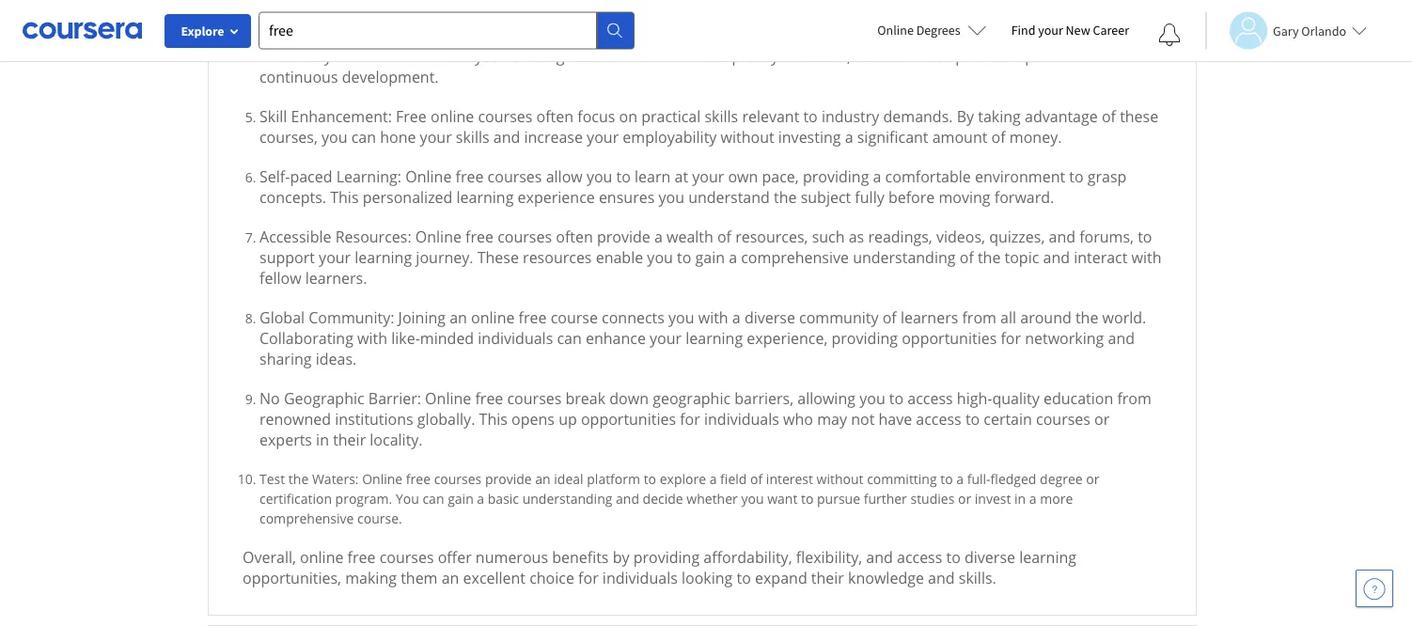 Task type: describe. For each thing, give the bounding box(es) containing it.
providing inside overall, online free courses offer numerous benefits by providing affordability, flexibility, and access to diverse learning opportunities, making them an excellent choice for individuals looking to expand their knowledge and skills.
[[633, 547, 700, 567]]

explore button
[[165, 14, 251, 48]]

a down find
[[1013, 46, 1021, 66]]

keeping
[[744, 25, 799, 45]]

learning inside overall, online free courses offer numerous benefits by providing affordability, flexibility, and access to diverse learning opportunities, making them an excellent choice for individuals looking to expand their knowledge and skills.
[[1019, 547, 1077, 567]]

online degrees button
[[862, 9, 1002, 51]]

their inside overall, online free courses offer numerous benefits by providing affordability, flexibility, and access to diverse learning opportunities, making them an excellent choice for individuals looking to expand their knowledge and skills.
[[811, 568, 844, 588]]

you up continuous
[[324, 46, 350, 66]]

you up ensures in the top of the page
[[587, 166, 612, 186]]

or inside no geographic barrier: online free courses break down geographic barriers, allowing you to access high-quality education from renowned institutions globally. this opens up opportunities for individuals who may not have access to certain courses or experts in their locality.
[[1094, 409, 1110, 429]]

minded
[[420, 328, 474, 348]]

flexibility,
[[796, 547, 862, 567]]

from inside 'global community: joining an online free course connects you with a diverse community of learners from all around the world. collaborating with like-minded individuals can enhance your learning experience, providing opportunities for networking and sharing ideas.'
[[962, 307, 997, 327]]

concepts.
[[259, 187, 326, 207]]

locality.
[[370, 429, 423, 450]]

provide for readings,
[[597, 226, 650, 247]]

learning inside 'global community: joining an online free course connects you with a diverse community of learners from all around the world. collaborating with like-minded individuals can enhance your learning experience, providing opportunities for networking and sharing ideas.'
[[686, 328, 743, 348]]

courses inside test the waters: online free courses provide an ideal platform to explore a field of interest without committing to a full-fledged degree or certification program. you can gain a basic understanding and decide whether you want to pursue further studies or invest in a more comprehensive course.
[[434, 470, 482, 488]]

career
[[1093, 22, 1129, 39]]

down
[[610, 388, 649, 408]]

and inside skill enhancement: free online courses often focus on practical skills relevant to industry demands. by taking advantage of these courses, you can hone your skills and increase your employability without investing a significant amount of money.
[[493, 127, 520, 147]]

to right forums,
[[1138, 226, 1152, 247]]

individuals inside overall, online free courses offer numerous benefits by providing affordability, flexibility, and access to diverse learning opportunities, making them an excellent choice for individuals looking to expand their knowledge and skills.
[[602, 568, 678, 588]]

find your new career
[[1011, 22, 1129, 39]]

can inside test the waters: online free courses provide an ideal platform to explore a field of interest without committing to a full-fledged degree or certification program. you can gain a basic understanding and decide whether you want to pursue further studies or invest in a more comprehensive course.
[[423, 490, 444, 507]]

these inside skill enhancement: free online courses often focus on practical skills relevant to industry demands. by taking advantage of these courses, you can hone your skills and increase your employability without investing a significant amount of money.
[[1120, 106, 1158, 126]]

opens
[[512, 409, 555, 429]]

have
[[879, 409, 912, 429]]

comprehensive inside accessible resources: online free courses often provide a wealth of resources, such as readings, videos, quizzes, and forums, to support your learning journey. these resources enable you to gain a comprehensive understanding of the topic and interact with fellow learners.
[[741, 247, 849, 267]]

with inside lifelong learning: online free courses encourage lifelong learning by keeping you updated with new knowledge and skills. whether you want to enhance your existing skills or dive into a completely new area, these courses provide a platform for continuous development.
[[896, 25, 926, 45]]

access inside overall, online free courses offer numerous benefits by providing affordability, flexibility, and access to diverse learning opportunities, making them an excellent choice for individuals looking to expand their knowledge and skills.
[[897, 547, 942, 567]]

a down resources,
[[729, 247, 737, 267]]

dive
[[625, 46, 654, 66]]

interact
[[1074, 247, 1128, 267]]

a left wealth
[[654, 226, 663, 247]]

may
[[817, 409, 847, 429]]

practical
[[641, 106, 701, 126]]

forums,
[[1079, 226, 1134, 247]]

or down 'full-'
[[958, 490, 971, 507]]

forward.
[[994, 187, 1054, 207]]

the inside accessible resources: online free courses often provide a wealth of resources, such as readings, videos, quizzes, and forums, to support your learning journey. these resources enable you to gain a comprehensive understanding of the topic and interact with fellow learners.
[[978, 247, 1001, 267]]

0 horizontal spatial new
[[782, 46, 812, 66]]

looking
[[682, 568, 733, 588]]

ensures
[[599, 187, 655, 207]]

a inside self-paced learning: online free courses allow you to learn at your own pace, providing a comfortable environment to grasp concepts. this personalized learning experience ensures you understand the subject fully before moving forward.
[[873, 166, 881, 186]]

free inside no geographic barrier: online free courses break down geographic barriers, allowing you to access high-quality education from renowned institutions globally. this opens up opportunities for individuals who may not have access to certain courses or experts in their locality.
[[475, 388, 503, 408]]

learning: inside self-paced learning: online free courses allow you to learn at your own pace, providing a comfortable environment to grasp concepts. this personalized learning experience ensures you understand the subject fully before moving forward.
[[336, 166, 402, 186]]

your down "focus"
[[587, 127, 619, 147]]

a left 'full-'
[[956, 470, 964, 488]]

your right find
[[1038, 22, 1063, 39]]

like-
[[391, 328, 420, 348]]

the inside self-paced learning: online free courses allow you to learn at your own pace, providing a comfortable environment to grasp concepts. this personalized learning experience ensures you understand the subject fully before moving forward.
[[774, 187, 797, 207]]

online inside lifelong learning: online free courses encourage lifelong learning by keeping you updated with new knowledge and skills. whether you want to enhance your existing skills or dive into a completely new area, these courses provide a platform for continuous development.
[[388, 25, 434, 45]]

accessible
[[259, 226, 331, 247]]

fully
[[855, 187, 884, 207]]

benefits
[[552, 547, 609, 567]]

geographic
[[653, 388, 731, 408]]

without inside test the waters: online free courses provide an ideal platform to explore a field of interest without committing to a full-fledged degree or certification program. you can gain a basic understanding and decide whether you want to pursue further studies or invest in a more comprehensive course.
[[817, 470, 864, 488]]

gary orlando button
[[1205, 12, 1367, 49]]

resources:
[[335, 226, 411, 247]]

such
[[812, 226, 845, 247]]

and down studies
[[928, 568, 955, 588]]

knowledge inside lifelong learning: online free courses encourage lifelong learning by keeping you updated with new knowledge and skills. whether you want to enhance your existing skills or dive into a completely new area, these courses provide a platform for continuous development.
[[963, 25, 1039, 45]]

skills. inside lifelong learning: online free courses encourage lifelong learning by keeping you updated with new knowledge and skills. whether you want to enhance your existing skills or dive into a completely new area, these courses provide a platform for continuous development.
[[1074, 25, 1112, 45]]

to down wealth
[[677, 247, 691, 267]]

courses inside skill enhancement: free online courses often focus on practical skills relevant to industry demands. by taking advantage of these courses, you can hone your skills and increase your employability without investing a significant amount of money.
[[478, 106, 532, 126]]

diverse inside overall, online free courses offer numerous benefits by providing affordability, flexibility, and access to diverse learning opportunities, making them an excellent choice for individuals looking to expand their knowledge and skills.
[[965, 547, 1015, 567]]

often for provide
[[556, 226, 593, 247]]

to down studies
[[946, 547, 961, 567]]

lifelong learning: online free courses encourage lifelong learning by keeping you updated with new knowledge and skills. whether you want to enhance your existing skills or dive into a completely new area, these courses provide a platform for continuous development.
[[259, 25, 1112, 87]]

no geographic barrier: online free courses break down geographic barriers, allowing you to access high-quality education from renowned institutions globally. this opens up opportunities for individuals who may not have access to certain courses or experts in their locality.
[[259, 388, 1152, 450]]

amount
[[932, 127, 988, 147]]

learners
[[901, 307, 958, 327]]

explore
[[181, 23, 224, 39]]

test the waters: online free courses provide an ideal platform to explore a field of interest without committing to a full-fledged degree or certification program. you can gain a basic understanding and decide whether you want to pursue further studies or invest in a more comprehensive course. list item
[[259, 469, 1162, 528]]

into
[[658, 46, 686, 66]]

hone
[[380, 127, 416, 147]]

all
[[1000, 307, 1016, 327]]

geographic
[[284, 388, 364, 408]]

you inside accessible resources: online free courses often provide a wealth of resources, such as readings, videos, quizzes, and forums, to support your learning journey. these resources enable you to gain a comprehensive understanding of the topic and interact with fellow learners.
[[647, 247, 673, 267]]

and right topic
[[1043, 247, 1070, 267]]

to down high-
[[965, 409, 980, 429]]

community:
[[309, 307, 394, 327]]

learning inside self-paced learning: online free courses allow you to learn at your own pace, providing a comfortable environment to grasp concepts. this personalized learning experience ensures you understand the subject fully before moving forward.
[[456, 187, 514, 207]]

your down free
[[420, 127, 452, 147]]

opportunities,
[[243, 568, 341, 588]]

topic
[[1005, 247, 1039, 267]]

increase
[[524, 127, 583, 147]]

your inside accessible resources: online free courses often provide a wealth of resources, such as readings, videos, quizzes, and forums, to support your learning journey. these resources enable you to gain a comprehensive understanding of the topic and interact with fellow learners.
[[319, 247, 351, 267]]

these
[[477, 247, 519, 267]]

understanding for and
[[522, 490, 612, 507]]

platform inside test the waters: online free courses provide an ideal platform to explore a field of interest without committing to a full-fledged degree or certification program. you can gain a basic understanding and decide whether you want to pursue further studies or invest in a more comprehensive course.
[[587, 470, 640, 488]]

self-paced learning: online free courses allow you to learn at your own pace, providing a comfortable environment to grasp concepts. this personalized learning experience ensures you understand the subject fully before moving forward.
[[259, 166, 1127, 207]]

waters:
[[312, 470, 359, 488]]

opportunities inside no geographic barrier: online free courses break down geographic barriers, allowing you to access high-quality education from renowned institutions globally. this opens up opportunities for individuals who may not have access to certain courses or experts in their locality.
[[581, 409, 676, 429]]

degree
[[1040, 470, 1083, 488]]

global
[[259, 307, 305, 327]]

program.
[[335, 490, 392, 507]]

of inside 'global community: joining an online free course connects you with a diverse community of learners from all around the world. collaborating with like-minded individuals can enhance your learning experience, providing opportunities for networking and sharing ideas.'
[[882, 307, 897, 327]]

high-
[[957, 388, 992, 408]]

your inside self-paced learning: online free courses allow you to learn at your own pace, providing a comfortable environment to grasp concepts. this personalized learning experience ensures you understand the subject fully before moving forward.
[[692, 166, 724, 186]]

and inside lifelong learning: online free courses encourage lifelong learning by keeping you updated with new knowledge and skills. whether you want to enhance your existing skills or dive into a completely new area, these courses provide a platform for continuous development.
[[1043, 25, 1070, 45]]

self-
[[259, 166, 290, 186]]

to down interest
[[801, 490, 814, 507]]

an inside overall, online free courses offer numerous benefits by providing affordability, flexibility, and access to diverse learning opportunities, making them an excellent choice for individuals looking to expand their knowledge and skills.
[[442, 568, 459, 588]]

enhance inside 'global community: joining an online free course connects you with a diverse community of learners from all around the world. collaborating with like-minded individuals can enhance your learning experience, providing opportunities for networking and sharing ideas.'
[[586, 328, 646, 348]]

understand
[[688, 187, 770, 207]]

of right advantage
[[1102, 106, 1116, 126]]

choice
[[529, 568, 574, 588]]

offer
[[438, 547, 472, 567]]

online inside 'global community: joining an online free course connects you with a diverse community of learners from all around the world. collaborating with like-minded individuals can enhance your learning experience, providing opportunities for networking and sharing ideas.'
[[471, 307, 515, 327]]

resources
[[523, 247, 592, 267]]

to up have
[[889, 388, 904, 408]]

providing inside 'global community: joining an online free course connects you with a diverse community of learners from all around the world. collaborating with like-minded individuals can enhance your learning experience, providing opportunities for networking and sharing ideas.'
[[832, 328, 898, 348]]

quizzes,
[[989, 226, 1045, 247]]

to left grasp
[[1069, 166, 1084, 186]]

learn
[[635, 166, 671, 186]]

fledged
[[991, 470, 1036, 488]]

for inside lifelong learning: online free courses encourage lifelong learning by keeping you updated with new knowledge and skills. whether you want to enhance your existing skills or dive into a completely new area, these courses provide a platform for continuous development.
[[1090, 46, 1110, 66]]

your inside lifelong learning: online free courses encourage lifelong learning by keeping you updated with new knowledge and skills. whether you want to enhance your existing skills or dive into a completely new area, these courses provide a platform for continuous development.
[[475, 46, 507, 66]]

course.
[[357, 509, 402, 527]]

find
[[1011, 22, 1036, 39]]

to down affordability,
[[737, 568, 751, 588]]

on
[[619, 106, 637, 126]]

show notifications image
[[1158, 24, 1181, 46]]

updated
[[833, 25, 892, 45]]

them
[[401, 568, 438, 588]]

access up have
[[908, 388, 953, 408]]

world.
[[1102, 307, 1146, 327]]

further
[[864, 490, 907, 507]]

free inside accessible resources: online free courses often provide a wealth of resources, such as readings, videos, quizzes, and forums, to support your learning journey. these resources enable you to gain a comprehensive understanding of the topic and interact with fellow learners.
[[465, 226, 494, 247]]

access down high-
[[916, 409, 962, 429]]

or right degree
[[1086, 470, 1099, 488]]

quality
[[992, 388, 1040, 408]]

journey.
[[416, 247, 473, 267]]

an inside 'global community: joining an online free course connects you with a diverse community of learners from all around the world. collaborating with like-minded individuals can enhance your learning experience, providing opportunities for networking and sharing ideas.'
[[450, 307, 467, 327]]

without inside skill enhancement: free online courses often focus on practical skills relevant to industry demands. by taking advantage of these courses, you can hone your skills and increase your employability without investing a significant amount of money.
[[721, 127, 774, 147]]

courses up the existing in the top of the page
[[470, 25, 525, 45]]

courses inside self-paced learning: online free courses allow you to learn at your own pace, providing a comfortable environment to grasp concepts. this personalized learning experience ensures you understand the subject fully before moving forward.
[[488, 166, 542, 186]]

online inside overall, online free courses offer numerous benefits by providing affordability, flexibility, and access to diverse learning opportunities, making them an excellent choice for individuals looking to expand their knowledge and skills.
[[300, 547, 344, 567]]

studies
[[911, 490, 955, 507]]

numerous
[[476, 547, 548, 567]]

skills. inside overall, online free courses offer numerous benefits by providing affordability, flexibility, and access to diverse learning opportunities, making them an excellent choice for individuals looking to expand their knowledge and skills.
[[959, 568, 996, 588]]

a left basic
[[477, 490, 484, 507]]

certification
[[259, 490, 332, 507]]

experience
[[518, 187, 595, 207]]

often for focus
[[536, 106, 574, 126]]

paced
[[290, 166, 332, 186]]

2 horizontal spatial skills
[[705, 106, 738, 126]]

free inside self-paced learning: online free courses allow you to learn at your own pace, providing a comfortable environment to grasp concepts. this personalized learning experience ensures you understand the subject fully before moving forward.
[[456, 166, 484, 186]]

knowledge inside overall, online free courses offer numerous benefits by providing affordability, flexibility, and access to diverse learning opportunities, making them an excellent choice for individuals looking to expand their knowledge and skills.
[[848, 568, 924, 588]]

online inside skill enhancement: free online courses often focus on practical skills relevant to industry demands. by taking advantage of these courses, you can hone your skills and increase your employability without investing a significant amount of money.
[[431, 106, 474, 126]]

an inside test the waters: online free courses provide an ideal platform to explore a field of interest without committing to a full-fledged degree or certification program. you can gain a basic understanding and decide whether you want to pursue further studies or invest in a more comprehensive course.
[[535, 470, 551, 488]]

online inside self-paced learning: online free courses allow you to learn at your own pace, providing a comfortable environment to grasp concepts. this personalized learning experience ensures you understand the subject fully before moving forward.
[[405, 166, 452, 186]]

of inside test the waters: online free courses provide an ideal platform to explore a field of interest without committing to a full-fledged degree or certification program. you can gain a basic understanding and decide whether you want to pursue further studies or invest in a more comprehensive course.
[[750, 470, 763, 488]]

skills for employability
[[456, 127, 489, 147]]

courses inside overall, online free courses offer numerous benefits by providing affordability, flexibility, and access to diverse learning opportunities, making them an excellent choice for individuals looking to expand their knowledge and skills.
[[379, 547, 434, 567]]

grasp
[[1088, 166, 1127, 186]]

employability
[[623, 127, 717, 147]]

industry
[[822, 106, 879, 126]]

free inside test the waters: online free courses provide an ideal platform to explore a field of interest without committing to a full-fledged degree or certification program. you can gain a basic understanding and decide whether you want to pursue further studies or invest in a more comprehensive course.
[[406, 470, 431, 488]]

you inside skill enhancement: free online courses often focus on practical skills relevant to industry demands. by taking advantage of these courses, you can hone your skills and increase your employability without investing a significant amount of money.
[[321, 127, 347, 147]]

courses up opens
[[507, 388, 562, 408]]

skills for a
[[568, 46, 602, 66]]

more
[[1040, 490, 1073, 507]]

lifelong
[[607, 25, 658, 45]]

providing inside self-paced learning: online free courses allow you to learn at your own pace, providing a comfortable environment to grasp concepts. this personalized learning experience ensures you understand the subject fully before moving forward.
[[803, 166, 869, 186]]

significant
[[857, 127, 928, 147]]

in inside test the waters: online free courses provide an ideal platform to explore a field of interest without committing to a full-fledged degree or certification program. you can gain a basic understanding and decide whether you want to pursue further studies or invest in a more comprehensive course.
[[1014, 490, 1026, 507]]

support
[[259, 247, 315, 267]]

community
[[799, 307, 879, 327]]

full-
[[967, 470, 991, 488]]

by inside overall, online free courses offer numerous benefits by providing affordability, flexibility, and access to diverse learning opportunities, making them an excellent choice for individuals looking to expand their knowledge and skills.
[[613, 547, 629, 567]]

global community: joining an online free course connects you with a diverse community of learners from all around the world. collaborating with like-minded individuals can enhance your learning experience, providing opportunities for networking and sharing ideas.
[[259, 307, 1146, 369]]

of down videos,
[[960, 247, 974, 267]]

to up decide
[[644, 470, 656, 488]]

skill enhancement: free online courses often focus on practical skills relevant to industry demands. by taking advantage of these courses, you can hone your skills and increase your employability without investing a significant amount of money.
[[259, 106, 1158, 147]]



Task type: locate. For each thing, give the bounding box(es) containing it.
1 horizontal spatial understanding
[[853, 247, 956, 267]]

courses up experience
[[488, 166, 542, 186]]

0 horizontal spatial their
[[333, 429, 366, 450]]

1 horizontal spatial in
[[1014, 490, 1026, 507]]

1 horizontal spatial platform
[[1025, 46, 1086, 66]]

0 vertical spatial from
[[962, 307, 997, 327]]

1 vertical spatial want
[[767, 490, 798, 507]]

0 vertical spatial enhance
[[411, 46, 471, 66]]

barrier:
[[368, 388, 421, 408]]

whether
[[687, 490, 738, 507]]

learning up into
[[662, 25, 719, 45]]

continuous
[[259, 67, 338, 87]]

test
[[259, 470, 285, 488]]

1 vertical spatial provide
[[597, 226, 650, 247]]

skills down encourage
[[568, 46, 602, 66]]

environment
[[975, 166, 1065, 186]]

None search field
[[259, 12, 635, 49]]

1 horizontal spatial knowledge
[[963, 25, 1039, 45]]

courses down education
[[1036, 409, 1091, 429]]

skills right hone
[[456, 127, 489, 147]]

free
[[396, 106, 427, 126]]

learning inside accessible resources: online free courses often provide a wealth of resources, such as readings, videos, quizzes, and forums, to support your learning journey. these resources enable you to gain a comprehensive understanding of the topic and interact with fellow learners.
[[355, 247, 412, 267]]

to up ensures in the top of the page
[[616, 166, 631, 186]]

overall,
[[243, 547, 296, 567]]

can right 'you'
[[423, 490, 444, 507]]

0 vertical spatial this
[[330, 187, 359, 207]]

you inside test the waters: online free courses provide an ideal platform to explore a field of interest without committing to a full-fledged degree or certification program. you can gain a basic understanding and decide whether you want to pursue further studies or invest in a more comprehensive course.
[[741, 490, 764, 507]]

enhance down "connects"
[[586, 328, 646, 348]]

these up grasp
[[1120, 106, 1158, 126]]

courses down the online degrees
[[897, 46, 952, 66]]

online up the development.
[[388, 25, 434, 45]]

for inside no geographic barrier: online free courses break down geographic barriers, allowing you to access high-quality education from renowned institutions globally. this opens up opportunities for individuals who may not have access to certain courses or experts in their locality.
[[680, 409, 700, 429]]

area,
[[816, 46, 851, 66]]

online left the degrees
[[877, 22, 914, 39]]

comfortable
[[885, 166, 971, 186]]

and inside test the waters: online free courses provide an ideal platform to explore a field of interest without committing to a full-fledged degree or certification program. you can gain a basic understanding and decide whether you want to pursue further studies or invest in a more comprehensive course.
[[616, 490, 639, 507]]

a right into
[[689, 46, 698, 66]]

free inside 'global community: joining an online free course connects you with a diverse community of learners from all around the world. collaborating with like-minded individuals can enhance your learning experience, providing opportunities for networking and sharing ideas.'
[[519, 307, 547, 327]]

courses up the these
[[498, 226, 552, 247]]

at
[[675, 166, 688, 186]]

0 vertical spatial want
[[354, 46, 389, 66]]

making
[[345, 568, 397, 588]]

education
[[1044, 388, 1113, 408]]

1 vertical spatial opportunities
[[581, 409, 676, 429]]

list
[[250, 0, 1162, 528]]

these inside lifelong learning: online free courses encourage lifelong learning by keeping you updated with new knowledge and skills. whether you want to enhance your existing skills or dive into a completely new area, these courses provide a platform for continuous development.
[[855, 46, 893, 66]]

0 horizontal spatial understanding
[[522, 490, 612, 507]]

often up increase on the top of page
[[536, 106, 574, 126]]

new
[[930, 25, 959, 45], [782, 46, 812, 66]]

often inside skill enhancement: free online courses often focus on practical skills relevant to industry demands. by taking advantage of these courses, you can hone your skills and increase your employability without investing a significant amount of money.
[[536, 106, 574, 126]]

1 vertical spatial individuals
[[704, 409, 779, 429]]

to up studies
[[940, 470, 953, 488]]

with
[[896, 25, 926, 45], [1132, 247, 1162, 267], [698, 307, 728, 327], [357, 328, 387, 348]]

can down course
[[557, 328, 582, 348]]

0 vertical spatial by
[[723, 25, 740, 45]]

and up interact
[[1049, 226, 1076, 247]]

diverse up experience,
[[745, 307, 795, 327]]

0 vertical spatial often
[[536, 106, 574, 126]]

gain inside test the waters: online free courses provide an ideal platform to explore a field of interest without committing to a full-fledged degree or certification program. you can gain a basic understanding and decide whether you want to pursue further studies or invest in a more comprehensive course.
[[448, 490, 474, 507]]

0 horizontal spatial want
[[354, 46, 389, 66]]

list containing lifelong learning: online free courses encourage lifelong learning by keeping you updated with new knowledge and skills. whether you want to enhance your existing skills or dive into a completely new area, these courses provide a platform for continuous development.
[[250, 0, 1162, 528]]

2 vertical spatial provide
[[485, 470, 532, 488]]

to inside skill enhancement: free online courses often focus on practical skills relevant to industry demands. by taking advantage of these courses, you can hone your skills and increase your employability without investing a significant amount of money.
[[803, 106, 818, 126]]

0 horizontal spatial platform
[[587, 470, 640, 488]]

to inside lifelong learning: online free courses encourage lifelong learning by keeping you updated with new knowledge and skills. whether you want to enhance your existing skills or dive into a completely new area, these courses provide a platform for continuous development.
[[392, 46, 407, 66]]

without down relevant
[[721, 127, 774, 147]]

platform
[[1025, 46, 1086, 66], [587, 470, 640, 488]]

1 horizontal spatial this
[[479, 409, 508, 429]]

skills left relevant
[[705, 106, 738, 126]]

not
[[851, 409, 875, 429]]

demands.
[[883, 106, 953, 126]]

this inside self-paced learning: online free courses allow you to learn at your own pace, providing a comfortable environment to grasp concepts. this personalized learning experience ensures you understand the subject fully before moving forward.
[[330, 187, 359, 207]]

list item
[[208, 625, 1197, 626]]

0 vertical spatial knowledge
[[963, 25, 1039, 45]]

courses
[[470, 25, 525, 45], [897, 46, 952, 66], [478, 106, 532, 126], [488, 166, 542, 186], [498, 226, 552, 247], [507, 388, 562, 408], [1036, 409, 1091, 429], [434, 470, 482, 488], [379, 547, 434, 567]]

in down fledged
[[1014, 490, 1026, 507]]

without up pursue
[[817, 470, 864, 488]]

this for concepts.
[[330, 187, 359, 207]]

0 vertical spatial their
[[333, 429, 366, 450]]

enable
[[596, 247, 643, 267]]

degrees
[[916, 22, 960, 39]]

1 horizontal spatial enhance
[[586, 328, 646, 348]]

subject
[[801, 187, 851, 207]]

learning down resources:
[[355, 247, 412, 267]]

0 horizontal spatial diverse
[[745, 307, 795, 327]]

accessible resources: online free courses often provide a wealth of resources, such as readings, videos, quizzes, and forums, to support your learning journey. these resources enable you to gain a comprehensive understanding of the topic and interact with fellow learners.
[[259, 226, 1162, 288]]

2 vertical spatial individuals
[[602, 568, 678, 588]]

1 horizontal spatial want
[[767, 490, 798, 507]]

1 vertical spatial their
[[811, 568, 844, 588]]

with down accessible resources: online free courses often provide a wealth of resources, such as readings, videos, quizzes, and forums, to support your learning journey. these resources enable you to gain a comprehensive understanding of the topic and interact with fellow learners.
[[698, 307, 728, 327]]

online up personalized at the top left of the page
[[405, 166, 452, 186]]

1 horizontal spatial their
[[811, 568, 844, 588]]

break
[[566, 388, 606, 408]]

individuals down course
[[478, 328, 553, 348]]

to up the investing
[[803, 106, 818, 126]]

2 vertical spatial online
[[300, 547, 344, 567]]

online degrees
[[877, 22, 960, 39]]

excellent
[[463, 568, 526, 588]]

0 vertical spatial learning:
[[319, 25, 384, 45]]

interest
[[766, 470, 813, 488]]

to up the development.
[[392, 46, 407, 66]]

provide inside lifelong learning: online free courses encourage lifelong learning by keeping you updated with new knowledge and skills. whether you want to enhance your existing skills or dive into a completely new area, these courses provide a platform for continuous development.
[[955, 46, 1009, 66]]

2 horizontal spatial can
[[557, 328, 582, 348]]

0 horizontal spatial this
[[330, 187, 359, 207]]

online up opportunities,
[[300, 547, 344, 567]]

online inside no geographic barrier: online free courses break down geographic barriers, allowing you to access high-quality education from renowned institutions globally. this opens up opportunities for individuals who may not have access to certain courses or experts in their locality.
[[425, 388, 471, 408]]

0 vertical spatial can
[[351, 127, 376, 147]]

find your new career link
[[1002, 19, 1139, 42]]

gain for to
[[695, 247, 725, 267]]

gain for can
[[448, 490, 474, 507]]

institutions
[[335, 409, 413, 429]]

0 vertical spatial opportunities
[[902, 328, 997, 348]]

with inside accessible resources: online free courses often provide a wealth of resources, such as readings, videos, quizzes, and forums, to support your learning journey. these resources enable you to gain a comprehensive understanding of the topic and interact with fellow learners.
[[1132, 247, 1162, 267]]

0 horizontal spatial from
[[962, 307, 997, 327]]

comprehensive
[[741, 247, 849, 267], [259, 509, 354, 527]]

online up the minded
[[471, 307, 515, 327]]

understanding down 'readings,'
[[853, 247, 956, 267]]

1 vertical spatial in
[[1014, 490, 1026, 507]]

from right education
[[1117, 388, 1152, 408]]

1 vertical spatial from
[[1117, 388, 1152, 408]]

online up globally.
[[425, 388, 471, 408]]

enhance up the development.
[[411, 46, 471, 66]]

learning: inside lifelong learning: online free courses encourage lifelong learning by keeping you updated with new knowledge and skills. whether you want to enhance your existing skills or dive into a completely new area, these courses provide a platform for continuous development.
[[319, 25, 384, 45]]

for inside 'global community: joining an online free course connects you with a diverse community of learners from all around the world. collaborating with like-minded individuals can enhance your learning experience, providing opportunities for networking and sharing ideas.'
[[1001, 328, 1021, 348]]

and left increase on the top of page
[[493, 127, 520, 147]]

online inside test the waters: online free courses provide an ideal platform to explore a field of interest without committing to a full-fledged degree or certification program. you can gain a basic understanding and decide whether you want to pursue further studies or invest in a more comprehensive course.
[[362, 470, 403, 488]]

and
[[1043, 25, 1070, 45], [493, 127, 520, 147], [1049, 226, 1076, 247], [1043, 247, 1070, 267], [1108, 328, 1135, 348], [616, 490, 639, 507], [866, 547, 893, 567], [928, 568, 955, 588]]

joining
[[398, 307, 446, 327]]

0 horizontal spatial these
[[855, 46, 893, 66]]

1 horizontal spatial gain
[[695, 247, 725, 267]]

a left more at the bottom right of page
[[1029, 490, 1037, 507]]

knowledge right the degrees
[[963, 25, 1039, 45]]

in inside no geographic barrier: online free courses break down geographic barriers, allowing you to access high-quality education from renowned institutions globally. this opens up opportunities for individuals who may not have access to certain courses or experts in their locality.
[[316, 429, 329, 450]]

by
[[957, 106, 974, 126]]

decide
[[643, 490, 683, 507]]

want down interest
[[767, 490, 798, 507]]

of right wealth
[[717, 226, 731, 247]]

1 horizontal spatial skills.
[[1074, 25, 1112, 45]]

online inside popup button
[[877, 22, 914, 39]]

0 horizontal spatial individuals
[[478, 328, 553, 348]]

barriers,
[[734, 388, 794, 408]]

online up journey.
[[415, 226, 462, 247]]

skills.
[[1074, 25, 1112, 45], [959, 568, 996, 588]]

from inside no geographic barrier: online free courses break down geographic barriers, allowing you to access high-quality education from renowned institutions globally. this opens up opportunities for individuals who may not have access to certain courses or experts in their locality.
[[1117, 388, 1152, 408]]

a down the industry
[[845, 127, 853, 147]]

providing down community
[[832, 328, 898, 348]]

0 horizontal spatial without
[[721, 127, 774, 147]]

experts
[[259, 429, 312, 450]]

experience,
[[747, 328, 828, 348]]

skills
[[568, 46, 602, 66], [705, 106, 738, 126], [456, 127, 489, 147]]

can down enhancement:
[[351, 127, 376, 147]]

courses down globally.
[[434, 470, 482, 488]]

you down enhancement:
[[321, 127, 347, 147]]

1 vertical spatial knowledge
[[848, 568, 924, 588]]

and down world.
[[1108, 328, 1135, 348]]

0 horizontal spatial comprehensive
[[259, 509, 354, 527]]

their down institutions at the bottom left of the page
[[333, 429, 366, 450]]

resources,
[[735, 226, 808, 247]]

opportunities inside 'global community: joining an online free course connects you with a diverse community of learners from all around the world. collaborating with like-minded individuals can enhance your learning experience, providing opportunities for networking and sharing ideas.'
[[902, 328, 997, 348]]

1 vertical spatial diverse
[[965, 547, 1015, 567]]

focus
[[577, 106, 615, 126]]

0 vertical spatial platform
[[1025, 46, 1086, 66]]

you inside 'global community: joining an online free course connects you with a diverse community of learners from all around the world. collaborating with like-minded individuals can enhance your learning experience, providing opportunities for networking and sharing ideas.'
[[668, 307, 694, 327]]

0 horizontal spatial opportunities
[[581, 409, 676, 429]]

courses up them
[[379, 547, 434, 567]]

0 horizontal spatial by
[[613, 547, 629, 567]]

this for globally.
[[479, 409, 508, 429]]

platform inside lifelong learning: online free courses encourage lifelong learning by keeping you updated with new knowledge and skills. whether you want to enhance your existing skills or dive into a completely new area, these courses provide a platform for continuous development.
[[1025, 46, 1086, 66]]

videos,
[[936, 226, 985, 247]]

of
[[1102, 106, 1116, 126], [991, 127, 1006, 147], [717, 226, 731, 247], [960, 247, 974, 267], [882, 307, 897, 327], [750, 470, 763, 488]]

1 horizontal spatial comprehensive
[[741, 247, 849, 267]]

0 vertical spatial provide
[[955, 46, 1009, 66]]

your down "connects"
[[650, 328, 682, 348]]

online inside accessible resources: online free courses often provide a wealth of resources, such as readings, videos, quizzes, and forums, to support your learning journey. these resources enable you to gain a comprehensive understanding of the topic and interact with fellow learners.
[[415, 226, 462, 247]]

your inside 'global community: joining an online free course connects you with a diverse community of learners from all around the world. collaborating with like-minded individuals can enhance your learning experience, providing opportunities for networking and sharing ideas.'
[[650, 328, 682, 348]]

0 horizontal spatial skills
[[456, 127, 489, 147]]

knowledge
[[963, 25, 1039, 45], [848, 568, 924, 588]]

by up the completely
[[723, 25, 740, 45]]

courses inside accessible resources: online free courses often provide a wealth of resources, such as readings, videos, quizzes, and forums, to support your learning journey. these resources enable you to gain a comprehensive understanding of the topic and interact with fellow learners.
[[498, 226, 552, 247]]

understanding inside test the waters: online free courses provide an ideal platform to explore a field of interest without committing to a full-fledged degree or certification program. you can gain a basic understanding and decide whether you want to pursue further studies or invest in a more comprehensive course.
[[522, 490, 612, 507]]

can inside skill enhancement: free online courses often focus on practical skills relevant to industry demands. by taking advantage of these courses, you can hone your skills and increase your employability without investing a significant amount of money.
[[351, 127, 376, 147]]

coursera image
[[23, 15, 142, 45]]

1 horizontal spatial without
[[817, 470, 864, 488]]

a up whether
[[710, 470, 717, 488]]

online right free
[[431, 106, 474, 126]]

gain inside accessible resources: online free courses often provide a wealth of resources, such as readings, videos, quizzes, and forums, to support your learning journey. these resources enable you to gain a comprehensive understanding of the topic and interact with fellow learners.
[[695, 247, 725, 267]]

you
[[396, 490, 419, 507]]

0 horizontal spatial knowledge
[[848, 568, 924, 588]]

provide inside accessible resources: online free courses often provide a wealth of resources, such as readings, videos, quizzes, and forums, to support your learning journey. these resources enable you to gain a comprehensive understanding of the topic and interact with fellow learners.
[[597, 226, 650, 247]]

access
[[908, 388, 953, 408], [916, 409, 962, 429], [897, 547, 942, 567]]

0 vertical spatial without
[[721, 127, 774, 147]]

as
[[849, 226, 864, 247]]

committing
[[867, 470, 937, 488]]

and inside 'global community: joining an online free course connects you with a diverse community of learners from all around the world. collaborating with like-minded individuals can enhance your learning experience, providing opportunities for networking and sharing ideas.'
[[1108, 328, 1135, 348]]

diverse inside 'global community: joining an online free course connects you with a diverse community of learners from all around the world. collaborating with like-minded individuals can enhance your learning experience, providing opportunities for networking and sharing ideas.'
[[745, 307, 795, 327]]

or inside lifelong learning: online free courses encourage lifelong learning by keeping you updated with new knowledge and skills. whether you want to enhance your existing skills or dive into a completely new area, these courses provide a platform for continuous development.
[[606, 46, 621, 66]]

enhance inside lifelong learning: online free courses encourage lifelong learning by keeping you updated with new knowledge and skills. whether you want to enhance your existing skills or dive into a completely new area, these courses provide a platform for continuous development.
[[411, 46, 471, 66]]

networking
[[1025, 328, 1104, 348]]

0 vertical spatial providing
[[803, 166, 869, 186]]

a inside skill enhancement: free online courses often focus on practical skills relevant to industry demands. by taking advantage of these courses, you can hone your skills and increase your employability without investing a significant amount of money.
[[845, 127, 853, 147]]

1 horizontal spatial opportunities
[[902, 328, 997, 348]]

new down "keeping"
[[782, 46, 812, 66]]

these down updated
[[855, 46, 893, 66]]

1 vertical spatial online
[[471, 307, 515, 327]]

learning up the these
[[456, 187, 514, 207]]

access down studies
[[897, 547, 942, 567]]

provide for field
[[485, 470, 532, 488]]

this
[[330, 187, 359, 207], [479, 409, 508, 429]]

for down career
[[1090, 46, 1110, 66]]

0 vertical spatial skills.
[[1074, 25, 1112, 45]]

no
[[259, 388, 280, 408]]

this inside no geographic barrier: online free courses break down geographic barriers, allowing you to access high-quality education from renowned institutions globally. this opens up opportunities for individuals who may not have access to certain courses or experts in their locality.
[[479, 409, 508, 429]]

the left topic
[[978, 247, 1001, 267]]

1 vertical spatial skills.
[[959, 568, 996, 588]]

the up networking
[[1075, 307, 1098, 327]]

platform right ideal
[[587, 470, 640, 488]]

free inside overall, online free courses offer numerous benefits by providing affordability, flexibility, and access to diverse learning opportunities, making them an excellent choice for individuals looking to expand their knowledge and skills.
[[347, 547, 376, 567]]

skills inside lifelong learning: online free courses encourage lifelong learning by keeping you updated with new knowledge and skills. whether you want to enhance your existing skills or dive into a completely new area, these courses provide a platform for continuous development.
[[568, 46, 602, 66]]

0 vertical spatial in
[[316, 429, 329, 450]]

1 vertical spatial this
[[479, 409, 508, 429]]

free inside lifelong learning: online free courses encourage lifelong learning by keeping you updated with new knowledge and skills. whether you want to enhance your existing skills or dive into a completely new area, these courses provide a platform for continuous development.
[[438, 25, 466, 45]]

help center image
[[1363, 577, 1386, 600]]

1 vertical spatial these
[[1120, 106, 1158, 126]]

you inside no geographic barrier: online free courses break down geographic barriers, allowing you to access high-quality education from renowned institutions globally. this opens up opportunities for individuals who may not have access to certain courses or experts in their locality.
[[859, 388, 885, 408]]

1 horizontal spatial diverse
[[965, 547, 1015, 567]]

1 horizontal spatial these
[[1120, 106, 1158, 126]]

1 horizontal spatial individuals
[[602, 568, 678, 588]]

individuals inside 'global community: joining an online free course connects you with a diverse community of learners from all around the world. collaborating with like-minded individuals can enhance your learning experience, providing opportunities for networking and sharing ideas.'
[[478, 328, 553, 348]]

0 vertical spatial individuals
[[478, 328, 553, 348]]

by inside lifelong learning: online free courses encourage lifelong learning by keeping you updated with new knowledge and skills. whether you want to enhance your existing skills or dive into a completely new area, these courses provide a platform for continuous development.
[[723, 25, 740, 45]]

allow
[[546, 166, 583, 186]]

fellow
[[259, 268, 301, 288]]

and right find
[[1043, 25, 1070, 45]]

of left the learners
[[882, 307, 897, 327]]

before
[[888, 187, 935, 207]]

1 vertical spatial by
[[613, 547, 629, 567]]

1 vertical spatial comprehensive
[[259, 509, 354, 527]]

1 vertical spatial often
[[556, 226, 593, 247]]

0 horizontal spatial skills.
[[959, 568, 996, 588]]

invest
[[975, 490, 1011, 507]]

development.
[[342, 67, 439, 87]]

0 horizontal spatial in
[[316, 429, 329, 450]]

skill
[[259, 106, 287, 126]]

with right updated
[[896, 25, 926, 45]]

1 horizontal spatial new
[[930, 25, 959, 45]]

gary orlando
[[1273, 22, 1346, 39]]

0 vertical spatial understanding
[[853, 247, 956, 267]]

0 horizontal spatial provide
[[485, 470, 532, 488]]

1 horizontal spatial by
[[723, 25, 740, 45]]

a up fully
[[873, 166, 881, 186]]

What do you want to learn? text field
[[259, 12, 597, 49]]

0 vertical spatial diverse
[[745, 307, 795, 327]]

opportunities down down
[[581, 409, 676, 429]]

with down community:
[[357, 328, 387, 348]]

test the waters: online free courses provide an ideal platform to explore a field of interest without committing to a full-fledged degree or certification program. you can gain a basic understanding and decide whether you want to pursue further studies or invest in a more comprehensive course.
[[259, 470, 1099, 527]]

1 horizontal spatial can
[[423, 490, 444, 507]]

field
[[720, 470, 747, 488]]

2 vertical spatial an
[[442, 568, 459, 588]]

1 vertical spatial without
[[817, 470, 864, 488]]

1 horizontal spatial skills
[[568, 46, 602, 66]]

0 vertical spatial comprehensive
[[741, 247, 849, 267]]

individuals inside no geographic barrier: online free courses break down geographic barriers, allowing you to access high-quality education from renowned institutions globally. this opens up opportunities for individuals who may not have access to certain courses or experts in their locality.
[[704, 409, 779, 429]]

the inside 'global community: joining an online free course connects you with a diverse community of learners from all around the world. collaborating with like-minded individuals can enhance your learning experience, providing opportunities for networking and sharing ideas.'
[[1075, 307, 1098, 327]]

1 vertical spatial understanding
[[522, 490, 612, 507]]

gain left basic
[[448, 490, 474, 507]]

want up the development.
[[354, 46, 389, 66]]

1 vertical spatial can
[[557, 328, 582, 348]]

1 vertical spatial providing
[[832, 328, 898, 348]]

0 vertical spatial gain
[[695, 247, 725, 267]]

comprehensive down resources,
[[741, 247, 849, 267]]

want inside lifelong learning: online free courses encourage lifelong learning by keeping you updated with new knowledge and skills. whether you want to enhance your existing skills or dive into a completely new area, these courses provide a platform for continuous development.
[[354, 46, 389, 66]]

provide inside test the waters: online free courses provide an ideal platform to explore a field of interest without committing to a full-fledged degree or certification program. you can gain a basic understanding and decide whether you want to pursue further studies or invest in a more comprehensive course.
[[485, 470, 532, 488]]

understanding for of
[[853, 247, 956, 267]]

comprehensive inside test the waters: online free courses provide an ideal platform to explore a field of interest without committing to a full-fledged degree or certification program. you can gain a basic understanding and decide whether you want to pursue further studies or invest in a more comprehensive course.
[[259, 509, 354, 527]]

1 vertical spatial learning:
[[336, 166, 402, 186]]

collaborating
[[259, 328, 353, 348]]

enhance
[[411, 46, 471, 66], [586, 328, 646, 348]]

2 vertical spatial providing
[[633, 547, 700, 567]]

learning inside lifelong learning: online free courses encourage lifelong learning by keeping you updated with new knowledge and skills. whether you want to enhance your existing skills or dive into a completely new area, these courses provide a platform for continuous development.
[[662, 25, 719, 45]]

globally.
[[417, 409, 475, 429]]

can inside 'global community: joining an online free course connects you with a diverse community of learners from all around the world. collaborating with like-minded individuals can enhance your learning experience, providing opportunities for networking and sharing ideas.'
[[557, 328, 582, 348]]

with down forums,
[[1132, 247, 1162, 267]]

provide down the degrees
[[955, 46, 1009, 66]]

ideas.
[[316, 349, 357, 369]]

expand
[[755, 568, 807, 588]]

1 horizontal spatial provide
[[597, 226, 650, 247]]

0 horizontal spatial enhance
[[411, 46, 471, 66]]

1 horizontal spatial from
[[1117, 388, 1152, 408]]

0 vertical spatial these
[[855, 46, 893, 66]]

learning:
[[319, 25, 384, 45], [336, 166, 402, 186]]

the inside test the waters: online free courses provide an ideal platform to explore a field of interest without committing to a full-fledged degree or certification program. you can gain a basic understanding and decide whether you want to pursue further studies or invest in a more comprehensive course.
[[288, 470, 309, 488]]

provide up basic
[[485, 470, 532, 488]]

money.
[[1010, 127, 1062, 147]]

you up area,
[[803, 25, 829, 45]]

and right flexibility,
[[866, 547, 893, 567]]

ideal
[[554, 470, 583, 488]]

1 vertical spatial an
[[535, 470, 551, 488]]

0 vertical spatial an
[[450, 307, 467, 327]]

basic
[[488, 490, 519, 507]]

diverse down invest
[[965, 547, 1015, 567]]

completely
[[702, 46, 779, 66]]

their down flexibility,
[[811, 568, 844, 588]]

their inside no geographic barrier: online free courses break down geographic barriers, allowing you to access high-quality education from renowned institutions globally. this opens up opportunities for individuals who may not have access to certain courses or experts in their locality.
[[333, 429, 366, 450]]

you down at
[[659, 187, 684, 207]]

0 horizontal spatial gain
[[448, 490, 474, 507]]

0 vertical spatial online
[[431, 106, 474, 126]]

2 horizontal spatial individuals
[[704, 409, 779, 429]]

1 vertical spatial gain
[[448, 490, 474, 507]]

an down offer
[[442, 568, 459, 588]]

orlando
[[1301, 22, 1346, 39]]

your left the existing in the top of the page
[[475, 46, 507, 66]]

of down taking
[[991, 127, 1006, 147]]

want inside test the waters: online free courses provide an ideal platform to explore a field of interest without committing to a full-fledged degree or certification program. you can gain a basic understanding and decide whether you want to pursue further studies or invest in a more comprehensive course.
[[767, 490, 798, 507]]

2 vertical spatial can
[[423, 490, 444, 507]]

overall, online free courses offer numerous benefits by providing affordability, flexibility, and access to diverse learning opportunities, making them an excellent choice for individuals looking to expand their knowledge and skills.
[[243, 547, 1077, 588]]

in down renowned at bottom
[[316, 429, 329, 450]]

for inside overall, online free courses offer numerous benefits by providing affordability, flexibility, and access to diverse learning opportunities, making them an excellent choice for individuals looking to expand their knowledge and skills.
[[578, 568, 599, 588]]

without
[[721, 127, 774, 147], [817, 470, 864, 488]]

connects
[[602, 307, 665, 327]]

providing up looking
[[633, 547, 700, 567]]

a inside 'global community: joining an online free course connects you with a diverse community of learners from all around the world. collaborating with like-minded individuals can enhance your learning experience, providing opportunities for networking and sharing ideas.'
[[732, 307, 741, 327]]



Task type: vqa. For each thing, say whether or not it's contained in the screenshot.
'or' inside Lifelong Learning: Online free courses encourage lifelong learning by keeping you updated with new knowledge and skills. Whether you want to enhance your existing skills or dive into a completely new area, these courses provide a platform for continuous development.
yes



